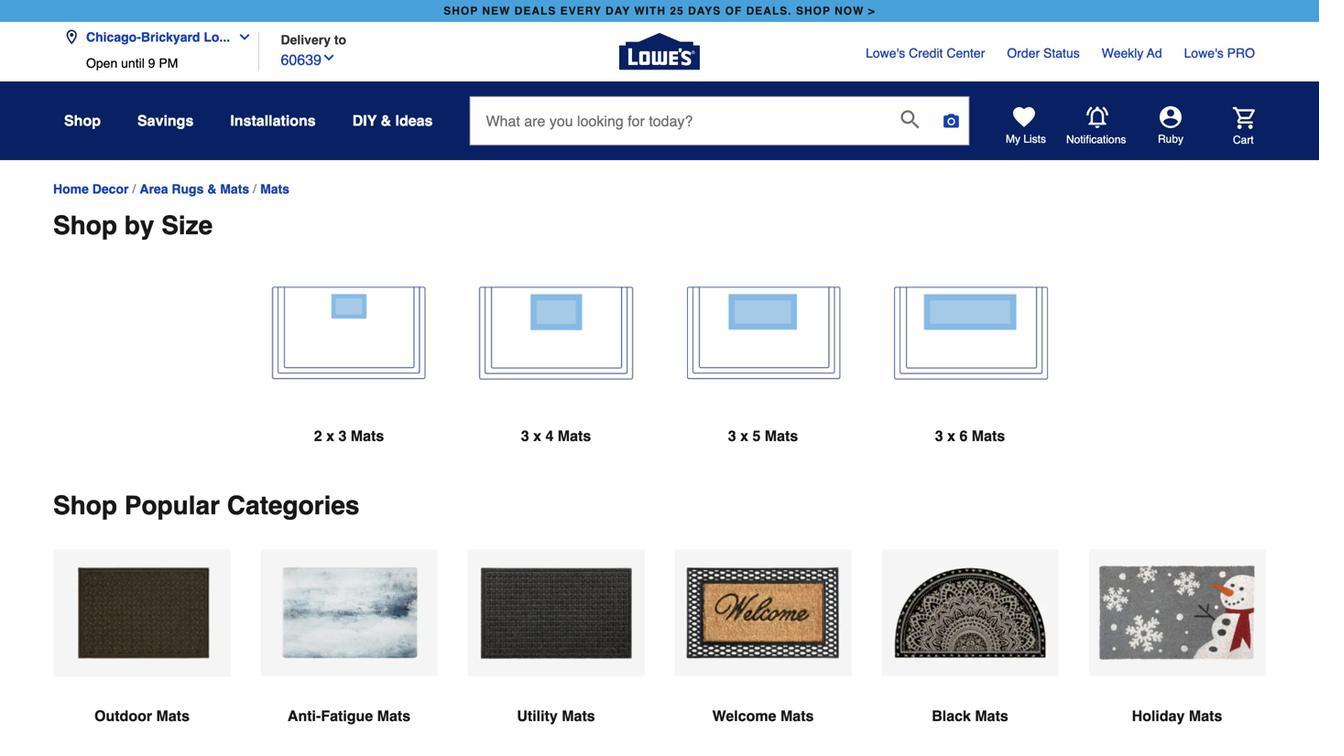 Task type: describe. For each thing, give the bounding box(es) containing it.
Search Query text field
[[470, 97, 886, 145]]

an icon of a 3 by 6 mat size. image
[[881, 270, 1059, 398]]

utility mats link
[[467, 550, 645, 745]]

open until 9 pm
[[86, 56, 178, 71]]

lowe's home improvement cart image
[[1233, 107, 1255, 129]]

mats right outdoor
[[156, 708, 190, 725]]

shop popular categories
[[53, 492, 360, 521]]

location image
[[64, 30, 79, 44]]

ad
[[1147, 46, 1162, 60]]

popular
[[124, 492, 220, 521]]

cart button
[[1208, 107, 1255, 147]]

shop button
[[64, 104, 101, 137]]

outdoor
[[94, 708, 152, 725]]

mats right fatigue
[[377, 708, 411, 725]]

black mats link
[[881, 550, 1059, 745]]

mats right the 4
[[558, 428, 591, 445]]

0 vertical spatial chevron down image
[[230, 30, 252, 44]]

mats inside 'link'
[[562, 708, 595, 725]]

every
[[560, 5, 602, 17]]

5
[[753, 428, 761, 445]]

mats right 5
[[765, 428, 798, 445]]

now
[[835, 5, 864, 17]]

mats right black
[[975, 708, 1009, 725]]

utility
[[517, 708, 558, 725]]

cart
[[1233, 134, 1254, 146]]

diy & ideas
[[352, 112, 433, 129]]

lowe's credit center
[[866, 46, 985, 60]]

diy & ideas button
[[352, 104, 433, 137]]

mats down installations button
[[260, 182, 289, 196]]

my lists
[[1006, 133, 1046, 146]]

1 / from the left
[[132, 182, 136, 197]]

search image
[[901, 110, 919, 129]]

welcome mats
[[712, 708, 814, 725]]

a half circle black mat with beige mandala design. image
[[881, 550, 1059, 677]]

& inside home decor / area rugs & mats / mats
[[207, 182, 217, 196]]

weekly ad
[[1102, 46, 1162, 60]]

a dark brown rubber door mat with a basket-weave pattern. image
[[53, 550, 231, 678]]

3 for 3 x 6 mats
[[935, 428, 943, 445]]

with
[[634, 5, 666, 17]]

deals.
[[746, 5, 792, 17]]

lowe's for lowe's credit center
[[866, 46, 905, 60]]

installations button
[[230, 104, 316, 137]]

3 x 6 mats link
[[881, 270, 1059, 492]]

order
[[1007, 46, 1040, 60]]

categories
[[227, 492, 360, 521]]

shop new deals every day with 25 days of deals. shop now > link
[[440, 0, 879, 22]]

home decor / area rugs & mats / mats
[[53, 182, 289, 197]]

pro
[[1227, 46, 1255, 60]]

diy
[[352, 112, 377, 129]]

status
[[1044, 46, 1080, 60]]

chicago-brickyard lo...
[[86, 30, 230, 44]]

weekly
[[1102, 46, 1144, 60]]

until
[[121, 56, 145, 71]]

3 for 3 x 4 mats
[[521, 428, 529, 445]]

3 x 5 mats
[[728, 428, 798, 445]]

deals
[[515, 5, 556, 17]]

outdoor mats link
[[53, 550, 231, 745]]

mats link
[[260, 182, 289, 196]]

1 shop from the left
[[444, 5, 478, 17]]

3 x 5 mats link
[[674, 270, 852, 492]]

delivery
[[281, 33, 331, 47]]

holiday
[[1132, 708, 1185, 725]]

shop by size
[[53, 211, 213, 241]]

holiday mats
[[1132, 708, 1223, 725]]

lowe's for lowe's pro
[[1184, 46, 1224, 60]]

chevron down image inside 60639 button
[[322, 50, 336, 65]]

a black utility mat. image
[[467, 550, 645, 678]]

home decor link
[[53, 182, 129, 196]]

ruby
[[1158, 133, 1184, 146]]

ideas
[[395, 112, 433, 129]]

an icon of a 3 by 5 mat size. image
[[674, 270, 852, 398]]

shop for shop popular categories
[[53, 492, 117, 521]]

2 x 3 mats link
[[260, 270, 438, 492]]

open
[[86, 56, 118, 71]]

by
[[124, 211, 154, 241]]

an icon of a 2 by 3 mat size. image
[[260, 270, 438, 398]]

fatigue
[[321, 708, 373, 725]]

2
[[314, 428, 322, 445]]

utility mats
[[517, 708, 595, 725]]



Task type: vqa. For each thing, say whether or not it's contained in the screenshot.
pickup image
no



Task type: locate. For each thing, give the bounding box(es) containing it.
60639 button
[[281, 47, 336, 71]]

credit
[[909, 46, 943, 60]]

3 x 6 mats
[[935, 428, 1005, 445]]

brickyard
[[141, 30, 200, 44]]

lowe's left pro
[[1184, 46, 1224, 60]]

shop new deals every day with 25 days of deals. shop now >
[[444, 5, 876, 17]]

anti-
[[288, 708, 321, 725]]

savings button
[[137, 104, 194, 137]]

& inside button
[[381, 112, 391, 129]]

1 horizontal spatial &
[[381, 112, 391, 129]]

/ left the area
[[132, 182, 136, 197]]

lowe's home improvement notification center image
[[1087, 107, 1109, 129]]

days
[[688, 5, 721, 17]]

shop down home decor link
[[53, 211, 117, 241]]

x left 5
[[740, 428, 749, 445]]

3 x 4 mats
[[521, 428, 591, 445]]

mats right 6
[[972, 428, 1005, 445]]

pm
[[159, 56, 178, 71]]

lowe's home improvement lists image
[[1013, 106, 1035, 128]]

center
[[947, 46, 985, 60]]

anti-fatigue mats link
[[260, 550, 438, 745]]

2 / from the left
[[253, 182, 257, 197]]

4 3 from the left
[[935, 428, 943, 445]]

2 vertical spatial shop
[[53, 492, 117, 521]]

a coir mat with a welcome message inside a decorative rubber border. image
[[674, 550, 852, 677]]

1 horizontal spatial /
[[253, 182, 257, 197]]

1 x from the left
[[326, 428, 334, 445]]

1 vertical spatial &
[[207, 182, 217, 196]]

& right rugs
[[207, 182, 217, 196]]

0 horizontal spatial lowe's
[[866, 46, 905, 60]]

1 vertical spatial chevron down image
[[322, 50, 336, 65]]

delivery to
[[281, 33, 346, 47]]

shop left new
[[444, 5, 478, 17]]

shop left popular
[[53, 492, 117, 521]]

x right 2
[[326, 428, 334, 445]]

order status link
[[1007, 44, 1080, 62]]

0 horizontal spatial &
[[207, 182, 217, 196]]

chevron down image down to
[[322, 50, 336, 65]]

6
[[960, 428, 968, 445]]

of
[[725, 5, 742, 17]]

weekly ad link
[[1102, 44, 1162, 62]]

/ left "mats" link
[[253, 182, 257, 197]]

chicago-brickyard lo... button
[[64, 19, 259, 56]]

shop for shop by size
[[53, 211, 117, 241]]

25
[[670, 5, 684, 17]]

x inside "link"
[[947, 428, 956, 445]]

0 horizontal spatial /
[[132, 182, 136, 197]]

3 x from the left
[[740, 428, 749, 445]]

my lists link
[[1006, 106, 1046, 147]]

an anti-fatigue mat with an abstract blue design. image
[[260, 550, 438, 677]]

chevron down image
[[230, 30, 252, 44], [322, 50, 336, 65]]

3 left 6
[[935, 428, 943, 445]]

60639
[[281, 51, 322, 68]]

mats right holiday
[[1189, 708, 1223, 725]]

lowe's
[[866, 46, 905, 60], [1184, 46, 1224, 60]]

0 horizontal spatial chevron down image
[[230, 30, 252, 44]]

0 vertical spatial shop
[[64, 112, 101, 129]]

1 lowe's from the left
[[866, 46, 905, 60]]

area rugs & mats link
[[140, 182, 249, 196]]

x for 5
[[740, 428, 749, 445]]

1 horizontal spatial shop
[[796, 5, 831, 17]]

home
[[53, 182, 89, 196]]

3 inside "link"
[[935, 428, 943, 445]]

day
[[606, 5, 631, 17]]

0 vertical spatial &
[[381, 112, 391, 129]]

lowe's left credit
[[866, 46, 905, 60]]

camera image
[[942, 112, 961, 130]]

3 3 from the left
[[728, 428, 736, 445]]

mats right welcome
[[781, 708, 814, 725]]

3 x 4 mats link
[[467, 270, 645, 492]]

3
[[338, 428, 347, 445], [521, 428, 529, 445], [728, 428, 736, 445], [935, 428, 943, 445]]

x for 3
[[326, 428, 334, 445]]

0 horizontal spatial shop
[[444, 5, 478, 17]]

chevron down image left delivery
[[230, 30, 252, 44]]

mats right utility
[[562, 708, 595, 725]]

None search field
[[470, 96, 970, 163]]

chicago-
[[86, 30, 141, 44]]

anti-fatigue mats
[[288, 708, 411, 725]]

outdoor mats
[[94, 708, 190, 725]]

lists
[[1024, 133, 1046, 146]]

lowe's credit center link
[[866, 44, 985, 62]]

an icon of a 3 by 4 mat size. image
[[467, 270, 645, 398]]

shop left now
[[796, 5, 831, 17]]

/
[[132, 182, 136, 197], [253, 182, 257, 197]]

1 3 from the left
[[338, 428, 347, 445]]

mats right 2
[[351, 428, 384, 445]]

mats inside "link"
[[972, 428, 1005, 445]]

3 right 2
[[338, 428, 347, 445]]

lo...
[[204, 30, 230, 44]]

9
[[148, 56, 155, 71]]

shop for shop
[[64, 112, 101, 129]]

&
[[381, 112, 391, 129], [207, 182, 217, 196]]

mats left "mats" link
[[220, 182, 249, 196]]

1 horizontal spatial chevron down image
[[322, 50, 336, 65]]

x left 6
[[947, 428, 956, 445]]

size
[[161, 211, 213, 241]]

lowe's pro link
[[1184, 44, 1255, 62]]

4 x from the left
[[947, 428, 956, 445]]

my
[[1006, 133, 1021, 146]]

>
[[868, 5, 876, 17]]

& right diy
[[381, 112, 391, 129]]

2 x 3 mats
[[314, 428, 384, 445]]

ruby button
[[1127, 106, 1215, 147]]

to
[[334, 33, 346, 47]]

order status
[[1007, 46, 1080, 60]]

a holiday mat with snowflakes and snowman design. image
[[1088, 550, 1266, 677]]

shop
[[64, 112, 101, 129], [53, 211, 117, 241], [53, 492, 117, 521]]

3 left 5
[[728, 428, 736, 445]]

decor
[[92, 182, 129, 196]]

1 horizontal spatial lowe's
[[1184, 46, 1224, 60]]

shop
[[444, 5, 478, 17], [796, 5, 831, 17]]

rugs
[[172, 182, 204, 196]]

notifications
[[1066, 133, 1126, 146]]

black
[[932, 708, 971, 725]]

3 left the 4
[[521, 428, 529, 445]]

3 for 3 x 5 mats
[[728, 428, 736, 445]]

lowe's pro
[[1184, 46, 1255, 60]]

2 lowe's from the left
[[1184, 46, 1224, 60]]

2 3 from the left
[[521, 428, 529, 445]]

holiday mats link
[[1088, 550, 1266, 745]]

new
[[482, 5, 511, 17]]

2 x from the left
[[533, 428, 541, 445]]

2 shop from the left
[[796, 5, 831, 17]]

black mats
[[932, 708, 1009, 725]]

x
[[326, 428, 334, 445], [533, 428, 541, 445], [740, 428, 749, 445], [947, 428, 956, 445]]

area
[[140, 182, 168, 196]]

shop down "open"
[[64, 112, 101, 129]]

savings
[[137, 112, 194, 129]]

welcome mats link
[[674, 550, 852, 745]]

x for 4
[[533, 428, 541, 445]]

4
[[546, 428, 554, 445]]

x left the 4
[[533, 428, 541, 445]]

x for 6
[[947, 428, 956, 445]]

1 vertical spatial shop
[[53, 211, 117, 241]]

welcome
[[712, 708, 777, 725]]

lowe's home improvement logo image
[[619, 11, 700, 92]]



